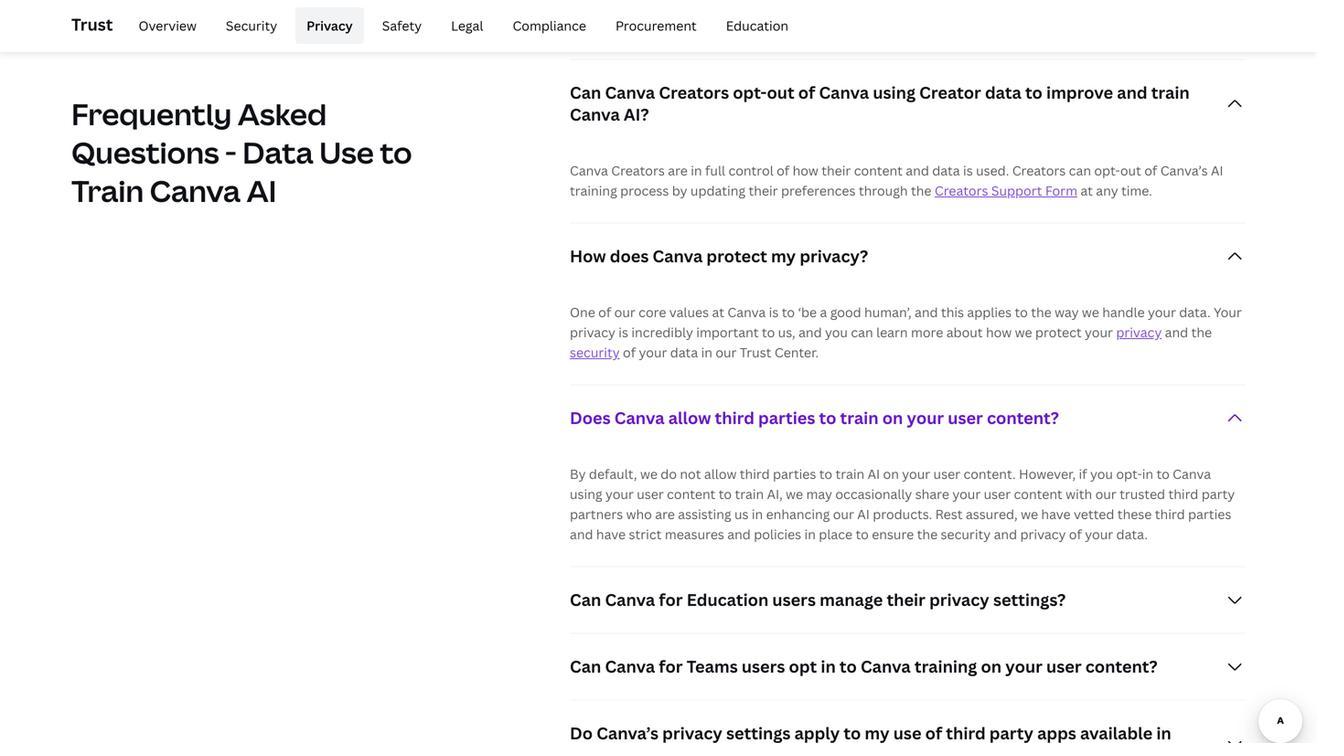 Task type: vqa. For each thing, say whether or not it's contained in the screenshot.
Fan
no



Task type: locate. For each thing, give the bounding box(es) containing it.
core
[[639, 304, 667, 321]]

can canva for teams users opt in to canva training on your user content? button
[[570, 635, 1246, 700]]

can canva for education users manage their privacy settings? button
[[570, 568, 1246, 634]]

0 vertical spatial on
[[883, 407, 903, 430]]

1 vertical spatial can
[[851, 324, 874, 341]]

0 horizontal spatial have
[[597, 526, 626, 544]]

of inside can canva creators opt-out of canva using creator data to improve and train canva ai?
[[799, 81, 816, 104]]

and inside 'privacy and the security of your data in our trust center.'
[[1165, 324, 1189, 341]]

are inside by default, we do not allow third parties to train ai on your user content. however, if you opt-in to canva using your user content to train ai, we may occasionally share your user content with our trusted third party partners who are assisting us in enhancing our ai products. rest assured, we have vetted these third parties and have strict measures and policies in place to ensure the security and privacy of your data.
[[655, 506, 675, 523]]

and
[[879, 3, 902, 20], [709, 23, 732, 41], [1117, 81, 1148, 104], [906, 162, 930, 179], [915, 304, 938, 321], [799, 324, 822, 341], [1165, 324, 1189, 341], [570, 526, 593, 544], [728, 526, 751, 544], [994, 526, 1018, 544]]

0 vertical spatial have
[[1042, 506, 1071, 523]]

0 horizontal spatial is
[[619, 324, 629, 341]]

process
[[621, 182, 669, 199]]

more
[[911, 324, 944, 341]]

can inside can canva creators opt-out of canva using creator data to improve and train canva ai?
[[570, 81, 601, 104]]

out inside canva creators are in full control of how their content and data is used. creators can opt-out of canva's ai training process by updating their preferences through the
[[1121, 162, 1142, 179]]

default,
[[589, 466, 637, 483]]

parties inside dropdown button
[[759, 407, 816, 430]]

2 horizontal spatial you
[[1091, 466, 1114, 483]]

privacy and the security of your data in our trust center.
[[570, 324, 1212, 361]]

the
[[648, 3, 669, 20], [779, 23, 799, 41], [911, 182, 932, 199], [1031, 304, 1052, 321], [1192, 324, 1212, 341], [917, 526, 938, 544]]

opt- inside canva creators are in full control of how their content and data is used. creators can opt-out of canva's ai training process by updating their preferences through the
[[1095, 162, 1121, 179]]

0 vertical spatial out
[[767, 81, 795, 104]]

0 horizontal spatial data
[[671, 344, 698, 361]]

0 vertical spatial content?
[[987, 407, 1059, 430]]

0 horizontal spatial how
[[793, 162, 819, 179]]

2 vertical spatial data
[[671, 344, 698, 361]]

our
[[615, 304, 636, 321], [716, 344, 737, 361], [1096, 486, 1117, 503], [833, 506, 855, 523]]

in inside canva creators are in full control of how their content and data is used. creators can opt-out of canva's ai training process by updating their preferences through the
[[691, 162, 702, 179]]

opt- inside by default, we do not allow third parties to train ai on your user content. however, if you opt-in to canva using your user content to train ai, we may occasionally share your user content with our trusted third party partners who are assisting us in enhancing our ai products. rest assured, we have vetted these third parties and have strict measures and policies in place to ensure the security and privacy of your data.
[[1117, 466, 1143, 483]]

questions
[[71, 133, 219, 172]]

1 vertical spatial trust
[[740, 344, 772, 361]]

training
[[570, 182, 617, 199], [915, 656, 978, 679]]

allow
[[669, 407, 711, 430], [704, 466, 737, 483]]

you inside locate the section titled 'your general usage and activity helps canva build better ai features unless you turn this off' and switch the toggle off.
[[603, 23, 626, 41]]

for for education
[[659, 589, 683, 612]]

0 vertical spatial for
[[659, 589, 683, 612]]

for
[[659, 589, 683, 612], [659, 656, 683, 679]]

privacy inside the one of our core values at canva is to 'be a good human', and this applies to the way we handle your data. your privacy is incredibly important to us, and you can learn more about how we protect your
[[570, 324, 616, 341]]

allow up the not
[[669, 407, 711, 430]]

helps
[[955, 3, 988, 20]]

0 vertical spatial at
[[1081, 182, 1093, 199]]

data. inside the one of our core values at canva is to 'be a good human', and this applies to the way we handle your data. your privacy is incredibly important to us, and you can learn more about how we protect your
[[1180, 304, 1211, 321]]

have down partners
[[597, 526, 626, 544]]

security link
[[215, 7, 288, 44]]

and right privacy link
[[1165, 324, 1189, 341]]

1 vertical spatial content?
[[1086, 656, 1158, 679]]

privacy up security link
[[570, 324, 616, 341]]

we right way
[[1082, 304, 1100, 321]]

0 vertical spatial is
[[964, 162, 973, 179]]

is up us,
[[769, 304, 779, 321]]

activity
[[906, 3, 952, 20]]

0 vertical spatial you
[[603, 23, 626, 41]]

opt-
[[733, 81, 767, 104], [1095, 162, 1121, 179], [1117, 466, 1143, 483]]

0 horizontal spatial content
[[667, 486, 716, 503]]

section
[[672, 3, 717, 20]]

share
[[916, 486, 950, 503]]

using inside by default, we do not allow third parties to train ai on your user content. however, if you opt-in to canva using your user content to train ai, we may occasionally share your user content with our trusted third party partners who are assisting us in enhancing our ai products. rest assured, we have vetted these third parties and have strict measures and policies in place to ensure the security and privacy of your data.
[[570, 486, 603, 503]]

0 horizontal spatial you
[[603, 23, 626, 41]]

canva
[[992, 3, 1030, 20], [605, 81, 655, 104], [819, 81, 869, 104], [570, 103, 620, 126], [570, 162, 608, 179], [150, 171, 241, 211], [653, 245, 703, 268], [728, 304, 766, 321], [615, 407, 665, 430], [1173, 466, 1212, 483], [605, 589, 655, 612], [605, 656, 655, 679], [861, 656, 911, 679]]

parties down the center.
[[759, 407, 816, 430]]

creators up process
[[611, 162, 665, 179]]

using left "creator"
[[873, 81, 916, 104]]

0 vertical spatial can
[[1069, 162, 1092, 179]]

0 vertical spatial protect
[[707, 245, 768, 268]]

data left used.
[[933, 162, 960, 179]]

0 vertical spatial opt-
[[733, 81, 767, 104]]

opt- inside can canva creators opt-out of canva using creator data to improve and train canva ai?
[[733, 81, 767, 104]]

content? inside does canva allow third parties to train on your user content? dropdown button
[[987, 407, 1059, 430]]

training inside dropdown button
[[915, 656, 978, 679]]

0 horizontal spatial protect
[[707, 245, 768, 268]]

rest
[[936, 506, 963, 523]]

1 vertical spatial training
[[915, 656, 978, 679]]

0 horizontal spatial their
[[749, 182, 778, 199]]

1 vertical spatial this
[[941, 304, 964, 321]]

1 vertical spatial using
[[570, 486, 603, 503]]

security down rest
[[941, 526, 991, 544]]

parties
[[759, 407, 816, 430], [773, 466, 817, 483], [1189, 506, 1232, 523]]

at left "any"
[[1081, 182, 1093, 199]]

0 vertical spatial this
[[659, 23, 681, 41]]

0 horizontal spatial content?
[[987, 407, 1059, 430]]

important
[[697, 324, 759, 341]]

the down rest
[[917, 526, 938, 544]]

1 horizontal spatial out
[[1121, 162, 1142, 179]]

in right opt
[[821, 656, 836, 679]]

1 vertical spatial you
[[825, 324, 848, 341]]

2 can from the top
[[570, 589, 601, 612]]

can for can canva creators opt-out of canva using creator data to improve and train canva ai?
[[570, 81, 601, 104]]

privacy down with
[[1021, 526, 1066, 544]]

in down important
[[701, 344, 713, 361]]

time.
[[1122, 182, 1153, 199]]

out
[[767, 81, 795, 104], [1121, 162, 1142, 179]]

allow inside by default, we do not allow third parties to train ai on your user content. however, if you opt-in to canva using your user content to train ai, we may occasionally share your user content with our trusted third party partners who are assisting us in enhancing our ai products. rest assured, we have vetted these third parties and have strict measures and policies in place to ensure the security and privacy of your data.
[[704, 466, 737, 483]]

and right the improve
[[1117, 81, 1148, 104]]

0 horizontal spatial data.
[[1117, 526, 1148, 544]]

parties up ai,
[[773, 466, 817, 483]]

0 vertical spatial education
[[726, 17, 789, 34]]

of right one at the left of the page
[[599, 304, 611, 321]]

protect left my
[[707, 245, 768, 268]]

how down applies
[[986, 324, 1012, 341]]

data inside can canva creators opt-out of canva using creator data to improve and train canva ai?
[[985, 81, 1022, 104]]

data. down these
[[1117, 526, 1148, 544]]

1 horizontal spatial security
[[941, 526, 991, 544]]

you inside by default, we do not allow third parties to train ai on your user content. however, if you opt-in to canva using your user content to train ai, we may occasionally share your user content with our trusted third party partners who are assisting us in enhancing our ai products. rest assured, we have vetted these third parties and have strict measures and policies in place to ensure the security and privacy of your data.
[[1091, 466, 1114, 483]]

protect down way
[[1036, 324, 1082, 341]]

of down "toggle"
[[799, 81, 816, 104]]

and up through
[[906, 162, 930, 179]]

content down the not
[[667, 486, 716, 503]]

content?
[[987, 407, 1059, 430], [1086, 656, 1158, 679]]

how does canva protect my privacy? button
[[570, 224, 1246, 290]]

values
[[670, 304, 709, 321]]

user up share
[[934, 466, 961, 483]]

your inside 'privacy and the security of your data in our trust center.'
[[639, 344, 667, 361]]

0 horizontal spatial out
[[767, 81, 795, 104]]

0 horizontal spatial can
[[851, 324, 874, 341]]

education inside education link
[[726, 17, 789, 34]]

for down 'measures' at bottom
[[659, 589, 683, 612]]

2 vertical spatial on
[[981, 656, 1002, 679]]

canva inside the frequently asked questions - data use to train canva ai
[[150, 171, 241, 211]]

can
[[570, 81, 601, 104], [570, 589, 601, 612], [570, 656, 601, 679]]

privacy down handle
[[1117, 324, 1162, 341]]

allow inside dropdown button
[[669, 407, 711, 430]]

0 vertical spatial users
[[773, 589, 816, 612]]

using down by
[[570, 486, 603, 503]]

user
[[948, 407, 984, 430], [934, 466, 961, 483], [637, 486, 664, 503], [984, 486, 1011, 503], [1047, 656, 1082, 679]]

1 vertical spatial allow
[[704, 466, 737, 483]]

0 horizontal spatial trust
[[71, 13, 113, 36]]

third left party
[[1169, 486, 1199, 503]]

in up trusted
[[1143, 466, 1154, 483]]

about
[[947, 324, 983, 341]]

ai
[[1109, 3, 1122, 20], [1211, 162, 1224, 179], [247, 171, 277, 211], [868, 466, 880, 483], [858, 506, 870, 523]]

data.
[[1180, 304, 1211, 321], [1117, 526, 1148, 544]]

their right manage
[[887, 589, 926, 612]]

1 vertical spatial protect
[[1036, 324, 1082, 341]]

how
[[793, 162, 819, 179], [986, 324, 1012, 341]]

1 vertical spatial how
[[986, 324, 1012, 341]]

1 vertical spatial out
[[1121, 162, 1142, 179]]

human',
[[865, 304, 912, 321]]

canva inside canva creators are in full control of how their content and data is used. creators can opt-out of canva's ai training process by updating their preferences through the
[[570, 162, 608, 179]]

0 vertical spatial data.
[[1180, 304, 1211, 321]]

policies
[[754, 526, 802, 544]]

1 horizontal spatial at
[[1081, 182, 1093, 199]]

of right security link
[[623, 344, 636, 361]]

way
[[1055, 304, 1079, 321]]

is up security link
[[619, 324, 629, 341]]

1 vertical spatial education
[[687, 589, 769, 612]]

privacy
[[570, 324, 616, 341], [1117, 324, 1162, 341], [1021, 526, 1066, 544], [930, 589, 990, 612]]

out inside can canva creators opt-out of canva using creator data to improve and train canva ai?
[[767, 81, 795, 104]]

overview link
[[128, 7, 208, 44]]

0 vertical spatial trust
[[71, 13, 113, 36]]

off'
[[685, 23, 706, 41]]

2 horizontal spatial their
[[887, 589, 926, 612]]

1 vertical spatial at
[[712, 304, 725, 321]]

can inside canva creators are in full control of how their content and data is used. creators can opt-out of canva's ai training process by updating their preferences through the
[[1069, 162, 1092, 179]]

on down 'privacy and the security of your data in our trust center.'
[[883, 407, 903, 430]]

menu bar
[[120, 7, 800, 44]]

security link
[[570, 344, 620, 361]]

users left opt
[[742, 656, 785, 679]]

0 vertical spatial are
[[668, 162, 688, 179]]

this inside locate the section titled 'your general usage and activity helps canva build better ai features unless you turn this off' and switch the toggle off.
[[659, 23, 681, 41]]

and down 'be
[[799, 324, 822, 341]]

3 can from the top
[[570, 656, 601, 679]]

1 horizontal spatial training
[[915, 656, 978, 679]]

creators down off' on the right top
[[659, 81, 729, 104]]

1 vertical spatial are
[[655, 506, 675, 523]]

are right who
[[655, 506, 675, 523]]

data down 'incredibly'
[[671, 344, 698, 361]]

data. inside by default, we do not allow third parties to train ai on your user content. however, if you opt-in to canva using your user content to train ai, we may occasionally share your user content with our trusted third party partners who are assisting us in enhancing our ai products. rest assured, we have vetted these third parties and have strict measures and policies in place to ensure the security and privacy of your data.
[[1117, 526, 1148, 544]]

with
[[1066, 486, 1093, 503]]

form
[[1046, 182, 1078, 199]]

of inside 'privacy and the security of your data in our trust center.'
[[623, 344, 636, 361]]

security down one at the left of the page
[[570, 344, 620, 361]]

1 horizontal spatial data.
[[1180, 304, 1211, 321]]

1 vertical spatial data.
[[1117, 526, 1148, 544]]

1 horizontal spatial this
[[941, 304, 964, 321]]

and right usage
[[879, 3, 902, 20]]

on down settings?
[[981, 656, 1002, 679]]

the right privacy link
[[1192, 324, 1212, 341]]

1 horizontal spatial content
[[854, 162, 903, 179]]

1 vertical spatial opt-
[[1095, 162, 1121, 179]]

0 horizontal spatial training
[[570, 182, 617, 199]]

2 horizontal spatial content
[[1014, 486, 1063, 503]]

0 vertical spatial data
[[985, 81, 1022, 104]]

1 vertical spatial on
[[883, 466, 899, 483]]

2 for from the top
[[659, 656, 683, 679]]

content inside canva creators are in full control of how their content and data is used. creators can opt-out of canva's ai training process by updating their preferences through the
[[854, 162, 903, 179]]

you
[[603, 23, 626, 41], [825, 324, 848, 341], [1091, 466, 1114, 483]]

1 can from the top
[[570, 81, 601, 104]]

users
[[773, 589, 816, 612], [742, 656, 785, 679]]

can down good
[[851, 324, 874, 341]]

0 vertical spatial can
[[570, 81, 601, 104]]

their
[[822, 162, 851, 179], [749, 182, 778, 199], [887, 589, 926, 612]]

0 horizontal spatial at
[[712, 304, 725, 321]]

and down the us
[[728, 526, 751, 544]]

ai right "better"
[[1109, 3, 1122, 20]]

you down good
[[825, 324, 848, 341]]

0 vertical spatial their
[[822, 162, 851, 179]]

can inside the one of our core values at canva is to 'be a good human', and this applies to the way we handle your data. your privacy is incredibly important to us, and you can learn more about how we protect your
[[851, 324, 874, 341]]

0 vertical spatial using
[[873, 81, 916, 104]]

you right if
[[1091, 466, 1114, 483]]

our inside 'privacy and the security of your data in our trust center.'
[[716, 344, 737, 361]]

canva inside by default, we do not allow third parties to train ai on your user content. however, if you opt-in to canva using your user content to train ai, we may occasionally share your user content with our trusted third party partners who are assisting us in enhancing our ai products. rest assured, we have vetted these third parties and have strict measures and policies in place to ensure the security and privacy of your data.
[[1173, 466, 1212, 483]]

are up by
[[668, 162, 688, 179]]

privacy link
[[1117, 324, 1162, 341]]

data right "creator"
[[985, 81, 1022, 104]]

using inside can canva creators opt-out of canva using creator data to improve and train canva ai?
[[873, 81, 916, 104]]

safety
[[382, 17, 422, 34]]

ai right -
[[247, 171, 277, 211]]

users for manage
[[773, 589, 816, 612]]

0 vertical spatial security
[[570, 344, 620, 361]]

products.
[[873, 506, 933, 523]]

our inside the one of our core values at canva is to 'be a good human', and this applies to the way we handle your data. your privacy is incredibly important to us, and you can learn more about how we protect your
[[615, 304, 636, 321]]

at inside the one of our core values at canva is to 'be a good human', and this applies to the way we handle your data. your privacy is incredibly important to us, and you can learn more about how we protect your
[[712, 304, 725, 321]]

and up more
[[915, 304, 938, 321]]

preferences
[[781, 182, 856, 199]]

the right through
[[911, 182, 932, 199]]

1 for from the top
[[659, 589, 683, 612]]

this left off' on the right top
[[659, 23, 681, 41]]

your
[[1148, 304, 1177, 321], [1085, 324, 1114, 341], [639, 344, 667, 361], [907, 407, 944, 430], [902, 466, 931, 483], [606, 486, 634, 503], [953, 486, 981, 503], [1085, 526, 1114, 544], [1006, 656, 1043, 679]]

2 horizontal spatial is
[[964, 162, 973, 179]]

have
[[1042, 506, 1071, 523], [597, 526, 626, 544]]

safety link
[[371, 7, 433, 44]]

this up about
[[941, 304, 964, 321]]

2 vertical spatial can
[[570, 656, 601, 679]]

1 horizontal spatial using
[[873, 81, 916, 104]]

can up form on the right of the page
[[1069, 162, 1092, 179]]

opt- down 'switch'
[[733, 81, 767, 104]]

0 vertical spatial training
[[570, 182, 617, 199]]

1 horizontal spatial you
[[825, 324, 848, 341]]

1 vertical spatial parties
[[773, 466, 817, 483]]

ai inside the frequently asked questions - data use to train canva ai
[[247, 171, 277, 211]]

training down "can canva for education users manage their privacy settings?" dropdown button
[[915, 656, 978, 679]]

0 vertical spatial parties
[[759, 407, 816, 430]]

education inside "can canva for education users manage their privacy settings?" dropdown button
[[687, 589, 769, 612]]

to inside the frequently asked questions - data use to train canva ai
[[380, 133, 412, 172]]

allow right the not
[[704, 466, 737, 483]]

is left used.
[[964, 162, 973, 179]]

at
[[1081, 182, 1093, 199], [712, 304, 725, 321]]

applies
[[968, 304, 1012, 321]]

education up teams
[[687, 589, 769, 612]]

1 vertical spatial data
[[933, 162, 960, 179]]

1 horizontal spatial protect
[[1036, 324, 1082, 341]]

the up turn
[[648, 3, 669, 20]]

0 vertical spatial how
[[793, 162, 819, 179]]

2 vertical spatial parties
[[1189, 506, 1232, 523]]

of down vetted
[[1069, 526, 1082, 544]]

how up preferences
[[793, 162, 819, 179]]

out down 'switch'
[[767, 81, 795, 104]]

third
[[715, 407, 755, 430], [740, 466, 770, 483], [1169, 486, 1199, 503], [1155, 506, 1186, 523]]

training left process
[[570, 182, 617, 199]]

0 horizontal spatial security
[[570, 344, 620, 361]]

out up time.
[[1121, 162, 1142, 179]]

1 vertical spatial is
[[769, 304, 779, 321]]

0 vertical spatial allow
[[669, 407, 711, 430]]

ai right canva's
[[1211, 162, 1224, 179]]

their down control
[[749, 182, 778, 199]]

have down with
[[1042, 506, 1071, 523]]

we
[[1082, 304, 1100, 321], [1015, 324, 1033, 341], [640, 466, 658, 483], [786, 486, 804, 503], [1021, 506, 1039, 523]]

creators support form link
[[935, 182, 1078, 199]]

in left full on the right of page
[[691, 162, 702, 179]]

any
[[1096, 182, 1119, 199]]

the left way
[[1031, 304, 1052, 321]]

1 vertical spatial users
[[742, 656, 785, 679]]

who
[[626, 506, 652, 523]]

content up through
[[854, 162, 903, 179]]

'be
[[798, 304, 817, 321]]

manage
[[820, 589, 883, 612]]

opt- up trusted
[[1117, 466, 1143, 483]]

content? inside can canva for teams users opt in to canva training on your user content? dropdown button
[[1086, 656, 1158, 679]]

1 horizontal spatial how
[[986, 324, 1012, 341]]

you down the locate
[[603, 23, 626, 41]]

1 vertical spatial for
[[659, 656, 683, 679]]

trust left overview at the top left of the page
[[71, 13, 113, 36]]

0 horizontal spatial using
[[570, 486, 603, 503]]

1 horizontal spatial trust
[[740, 344, 772, 361]]

using
[[873, 81, 916, 104], [570, 486, 603, 503]]

2 vertical spatial their
[[887, 589, 926, 612]]

of inside by default, we do not allow third parties to train ai on your user content. however, if you opt-in to canva using your user content to train ai, we may occasionally share your user content with our trusted third party partners who are assisting us in enhancing our ai products. rest assured, we have vetted these third parties and have strict measures and policies in place to ensure the security and privacy of your data.
[[1069, 526, 1082, 544]]

education link
[[715, 7, 800, 44]]

users left manage
[[773, 589, 816, 612]]

place
[[819, 526, 853, 544]]

2 vertical spatial opt-
[[1117, 466, 1143, 483]]

1 vertical spatial security
[[941, 526, 991, 544]]

2 horizontal spatial data
[[985, 81, 1022, 104]]

data. left your
[[1180, 304, 1211, 321]]

2 vertical spatial you
[[1091, 466, 1114, 483]]

is
[[964, 162, 973, 179], [769, 304, 779, 321], [619, 324, 629, 341]]

creators
[[659, 81, 729, 104], [611, 162, 665, 179], [1013, 162, 1066, 179], [935, 182, 989, 199]]

trust
[[71, 13, 113, 36], [740, 344, 772, 361]]

trust inside 'privacy and the security of your data in our trust center.'
[[740, 344, 772, 361]]

parties down party
[[1189, 506, 1232, 523]]

0 horizontal spatial this
[[659, 23, 681, 41]]

content down however,
[[1014, 486, 1063, 503]]

data
[[243, 133, 313, 172]]

1 horizontal spatial can
[[1069, 162, 1092, 179]]

opt- up "any"
[[1095, 162, 1121, 179]]

1 horizontal spatial data
[[933, 162, 960, 179]]

this inside the one of our core values at canva is to 'be a good human', and this applies to the way we handle your data. your privacy is incredibly important to us, and you can learn more about how we protect your
[[941, 304, 964, 321]]

1 vertical spatial can
[[570, 589, 601, 612]]



Task type: describe. For each thing, give the bounding box(es) containing it.
by
[[570, 466, 586, 483]]

partners
[[570, 506, 623, 523]]

one
[[570, 304, 595, 321]]

how does canva protect my privacy?
[[570, 245, 869, 268]]

teams
[[687, 656, 738, 679]]

procurement
[[616, 17, 697, 34]]

is inside canva creators are in full control of how their content and data is used. creators can opt-out of canva's ai training process by updating their preferences through the
[[964, 162, 973, 179]]

can canva for teams users opt in to canva training on your user content?
[[570, 656, 1158, 679]]

in inside dropdown button
[[821, 656, 836, 679]]

1 vertical spatial their
[[749, 182, 778, 199]]

handle
[[1103, 304, 1145, 321]]

frequently
[[71, 94, 232, 134]]

privacy inside by default, we do not allow third parties to train ai on your user content. however, if you opt-in to canva using your user content to train ai, we may occasionally share your user content with our trusted third party partners who are assisting us in enhancing our ai products. rest assured, we have vetted these third parties and have strict measures and policies in place to ensure the security and privacy of your data.
[[1021, 526, 1066, 544]]

asked
[[238, 94, 327, 134]]

1 vertical spatial have
[[597, 526, 626, 544]]

the inside canva creators are in full control of how their content and data is used. creators can opt-out of canva's ai training process by updating their preferences through the
[[911, 182, 932, 199]]

the inside 'privacy and the security of your data in our trust center.'
[[1192, 324, 1212, 341]]

training inside canva creators are in full control of how their content and data is used. creators can opt-out of canva's ai training process by updating their preferences through the
[[570, 182, 617, 199]]

how
[[570, 245, 606, 268]]

ai?
[[624, 103, 649, 126]]

on inside by default, we do not allow third parties to train ai on your user content. however, if you opt-in to canva using your user content to train ai, we may occasionally share your user content with our trusted third party partners who are assisting us in enhancing our ai products. rest assured, we have vetted these third parties and have strict measures and policies in place to ensure the security and privacy of your data.
[[883, 466, 899, 483]]

by default, we do not allow third parties to train ai on your user content. however, if you opt-in to canva using your user content to train ai, we may occasionally share your user content with our trusted third party partners who are assisting us in enhancing our ai products. rest assured, we have vetted these third parties and have strict measures and policies in place to ensure the security and privacy of your data.
[[570, 466, 1235, 544]]

third down trusted
[[1155, 506, 1186, 523]]

how inside the one of our core values at canva is to 'be a good human', and this applies to the way we handle your data. your privacy is incredibly important to us, and you can learn more about how we protect your
[[986, 324, 1012, 341]]

-
[[225, 133, 237, 172]]

train inside can canva creators opt-out of canva using creator data to improve and train canva ai?
[[1152, 81, 1190, 104]]

assured,
[[966, 506, 1018, 523]]

creators up creators support form at any time.
[[1013, 162, 1066, 179]]

these
[[1118, 506, 1152, 523]]

overview
[[139, 17, 197, 34]]

switch
[[736, 23, 775, 41]]

of right control
[[777, 162, 790, 179]]

our up vetted
[[1096, 486, 1117, 503]]

procurement link
[[605, 7, 708, 44]]

center.
[[775, 344, 819, 361]]

user up content.
[[948, 407, 984, 430]]

ai inside canva creators are in full control of how their content and data is used. creators can opt-out of canva's ai training process by updating their preferences through the
[[1211, 162, 1224, 179]]

use
[[319, 133, 374, 172]]

security inside by default, we do not allow third parties to train ai on your user content. however, if you opt-in to canva using your user content to train ai, we may occasionally share your user content with our trusted third party partners who are assisting us in enhancing our ai products. rest assured, we have vetted these third parties and have strict measures and policies in place to ensure the security and privacy of your data.
[[941, 526, 991, 544]]

creators inside can canva creators opt-out of canva using creator data to improve and train canva ai?
[[659, 81, 729, 104]]

titled
[[720, 3, 754, 20]]

creators down used.
[[935, 182, 989, 199]]

the inside by default, we do not allow third parties to train ai on your user content. however, if you opt-in to canva using your user content to train ai, we may occasionally share your user content with our trusted third party partners who are assisting us in enhancing our ai products. rest assured, we have vetted these third parties and have strict measures and policies in place to ensure the security and privacy of your data.
[[917, 526, 938, 544]]

creators support form at any time.
[[935, 182, 1153, 199]]

'your
[[757, 3, 788, 20]]

are inside canva creators are in full control of how their content and data is used. creators can opt-out of canva's ai training process by updating their preferences through the
[[668, 162, 688, 179]]

data inside canva creators are in full control of how their content and data is used. creators can opt-out of canva's ai training process by updating their preferences through the
[[933, 162, 960, 179]]

party
[[1202, 486, 1235, 503]]

off.
[[844, 23, 863, 41]]

we left do
[[640, 466, 658, 483]]

security inside 'privacy and the security of your data in our trust center.'
[[570, 344, 620, 361]]

by
[[672, 182, 688, 199]]

compliance link
[[502, 7, 597, 44]]

legal link
[[440, 7, 495, 44]]

in down enhancing
[[805, 526, 816, 544]]

used.
[[976, 162, 1010, 179]]

can for can canva for education users manage their privacy settings?
[[570, 589, 601, 612]]

canva inside locate the section titled 'your general usage and activity helps canva build better ai features unless you turn this off' and switch the toggle off.
[[992, 3, 1030, 20]]

a
[[820, 304, 827, 321]]

support
[[992, 182, 1043, 199]]

compliance
[[513, 17, 586, 34]]

however,
[[1019, 466, 1076, 483]]

privacy link
[[296, 7, 364, 44]]

of up time.
[[1145, 162, 1158, 179]]

usage
[[840, 3, 876, 20]]

and inside can canva creators opt-out of canva using creator data to improve and train canva ai?
[[1117, 81, 1148, 104]]

data inside 'privacy and the security of your data in our trust center.'
[[671, 344, 698, 361]]

protect inside dropdown button
[[707, 245, 768, 268]]

incredibly
[[632, 324, 694, 341]]

turn
[[629, 23, 655, 41]]

how inside canva creators are in full control of how their content and data is used. creators can opt-out of canva's ai training process by updating their preferences through the
[[793, 162, 819, 179]]

privacy inside 'privacy and the security of your data in our trust center.'
[[1117, 324, 1162, 341]]

measures
[[665, 526, 725, 544]]

does canva allow third parties to train on your user content?
[[570, 407, 1059, 430]]

may
[[807, 486, 833, 503]]

occasionally
[[836, 486, 913, 503]]

trusted
[[1120, 486, 1166, 503]]

do
[[661, 466, 677, 483]]

canva creators are in full control of how their content and data is used. creators can opt-out of canva's ai training process by updating their preferences through the
[[570, 162, 1224, 199]]

does
[[570, 407, 611, 430]]

build
[[1033, 3, 1064, 20]]

creator
[[920, 81, 982, 104]]

canva inside the one of our core values at canva is to 'be a good human', and this applies to the way we handle your data. your privacy is incredibly important to us, and you can learn more about how we protect your
[[728, 304, 766, 321]]

ensure
[[872, 526, 914, 544]]

train
[[71, 171, 144, 211]]

user up assured,
[[984, 486, 1011, 503]]

our up place
[[833, 506, 855, 523]]

updating
[[691, 182, 746, 199]]

the inside the one of our core values at canva is to 'be a good human', and this applies to the way we handle your data. your privacy is incredibly important to us, and you can learn more about how we protect your
[[1031, 304, 1052, 321]]

in right the us
[[752, 506, 763, 523]]

of inside the one of our core values at canva is to 'be a good human', and this applies to the way we handle your data. your privacy is incredibly important to us, and you can learn more about how we protect your
[[599, 304, 611, 321]]

can canva creators opt-out of canva using creator data to improve and train canva ai?
[[570, 81, 1190, 126]]

we right about
[[1015, 324, 1033, 341]]

through
[[859, 182, 908, 199]]

for for teams
[[659, 656, 683, 679]]

in inside 'privacy and the security of your data in our trust center.'
[[701, 344, 713, 361]]

and right off' on the right top
[[709, 23, 732, 41]]

canva's
[[1161, 162, 1208, 179]]

content.
[[964, 466, 1016, 483]]

one of our core values at canva is to 'be a good human', and this applies to the way we handle your data. your privacy is incredibly important to us, and you can learn more about how we protect your
[[570, 304, 1242, 341]]

strict
[[629, 526, 662, 544]]

improve
[[1047, 81, 1114, 104]]

better
[[1067, 3, 1106, 20]]

menu bar containing overview
[[120, 7, 800, 44]]

ai inside locate the section titled 'your general usage and activity helps canva build better ai features unless you turn this off' and switch the toggle off.
[[1109, 3, 1122, 20]]

you inside the one of our core values at canva is to 'be a good human', and this applies to the way we handle your data. your privacy is incredibly important to us, and you can learn more about how we protect your
[[825, 324, 848, 341]]

toggle
[[802, 23, 841, 41]]

us
[[735, 506, 749, 523]]

we right ai,
[[786, 486, 804, 503]]

user up who
[[637, 486, 664, 503]]

does canva allow third parties to train on your user content? button
[[570, 386, 1246, 452]]

1 horizontal spatial their
[[822, 162, 851, 179]]

and inside canva creators are in full control of how their content and data is used. creators can opt-out of canva's ai training process by updating their preferences through the
[[906, 162, 930, 179]]

users for opt
[[742, 656, 785, 679]]

ai up occasionally
[[868, 466, 880, 483]]

not
[[680, 466, 701, 483]]

frequently asked questions - data use to train canva ai
[[71, 94, 412, 211]]

features
[[1125, 3, 1176, 20]]

privacy inside dropdown button
[[930, 589, 990, 612]]

can for can canva for teams users opt in to canva training on your user content?
[[570, 656, 601, 679]]

the down the 'your
[[779, 23, 799, 41]]

third up ai,
[[740, 466, 770, 483]]

and down assured,
[[994, 526, 1018, 544]]

1 horizontal spatial have
[[1042, 506, 1071, 523]]

third inside dropdown button
[[715, 407, 755, 430]]

vetted
[[1074, 506, 1115, 523]]

1 horizontal spatial is
[[769, 304, 779, 321]]

settings?
[[994, 589, 1066, 612]]

control
[[729, 162, 774, 179]]

general
[[791, 3, 837, 20]]

protect inside the one of our core values at canva is to 'be a good human', and this applies to the way we handle your data. your privacy is incredibly important to us, and you can learn more about how we protect your
[[1036, 324, 1082, 341]]

2 vertical spatial is
[[619, 324, 629, 341]]

we right assured,
[[1021, 506, 1039, 523]]

ai down occasionally
[[858, 506, 870, 523]]

legal
[[451, 17, 484, 34]]

learn
[[877, 324, 908, 341]]

security
[[226, 17, 277, 34]]

to inside can canva creators opt-out of canva using creator data to improve and train canva ai?
[[1026, 81, 1043, 104]]

user down settings?
[[1047, 656, 1082, 679]]

can canva creators opt-out of canva using creator data to improve and train canva ai? button
[[570, 60, 1246, 148]]

can canva for education users manage their privacy settings?
[[570, 589, 1066, 612]]

good
[[831, 304, 862, 321]]

and down partners
[[570, 526, 593, 544]]

locate
[[603, 3, 645, 20]]

their inside dropdown button
[[887, 589, 926, 612]]



